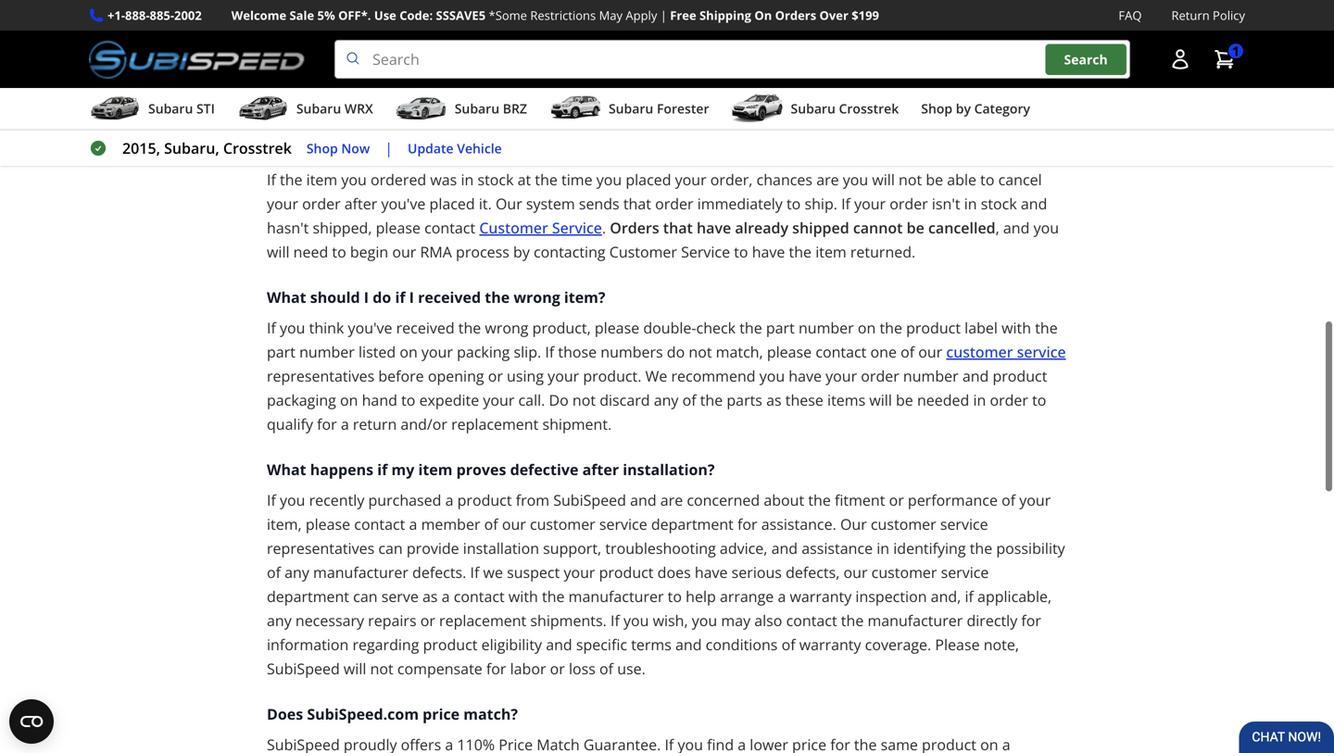 Task type: locate. For each thing, give the bounding box(es) containing it.
0 horizontal spatial number
[[299, 339, 355, 359]]

manufacturer up the specific
[[569, 584, 664, 604]]

for inside customer service representatives before opening or using your product. we recommend you have your order number and product packaging on hand to expedite your call. do not discard any of the parts as these items will be needed in order to qualify for a return and/or replacement shipment.
[[317, 412, 337, 432]]

5 subaru from the left
[[791, 100, 836, 117]]

subaru left sti
[[148, 100, 193, 117]]

customer service link down 'search input' field
[[722, 91, 845, 111]]

1 horizontal spatial if
[[395, 285, 406, 305]]

our inside the if you think you've received the wrong product, please double-check the part number on the product label with the part number listed on your packing slip. if those numbers do not match, please contact one of our
[[919, 339, 943, 359]]

shipping
[[700, 7, 752, 24]]

product,
[[533, 315, 591, 335]]

chances
[[757, 167, 813, 187]]

if inside if you recently purchased a product from subispeed and are concerned about the fitment or performance of your item, please contact a member of our customer service department for assistance. our customer service representatives can provide installation support, troubleshooting advice, and assistance in identifying the possibility of any manufacturer defects. if we suspect your product does have serious defects, our customer service department can serve as a contact with the manufacturer to help arrange a warranty inspection and, if applicable, any necessary repairs or replacement shipments. if you wish, you may also contact the manufacturer directly for information regarding product eligibility and specific terms and conditions of warranty coverage. please note, subispeed will not compensate for labor or loss of use.
[[965, 584, 974, 604]]

by inside dropdown button
[[956, 100, 971, 117]]

listed
[[359, 339, 396, 359]]

restrictions
[[531, 7, 596, 24]]

1 horizontal spatial part
[[766, 315, 795, 335]]

subaru,
[[164, 138, 219, 158]]

for right price
[[831, 732, 851, 752]]

policy
[[1213, 7, 1246, 24]]

1 horizontal spatial customer
[[610, 239, 678, 259]]

in right assistance
[[877, 536, 890, 556]]

before
[[379, 363, 424, 383]]

0 horizontal spatial customer
[[480, 215, 548, 235]]

1 vertical spatial customer
[[480, 215, 548, 235]]

subaru crosstrek button
[[732, 92, 899, 129]]

of inside customer service representatives before opening or using your product. we recommend you have your order number and product packaging on hand to expedite your call. do not discard any of the parts as these items will be needed in order to qualify for a return and/or replacement shipment.
[[683, 388, 697, 408]]

1 horizontal spatial my
[[392, 457, 415, 477]]

,
[[996, 215, 1000, 235]]

welcome sale 5% off*. use code: sssave5 *some restrictions may apply | free shipping on orders over $199
[[232, 7, 880, 24]]

a subaru sti thumbnail image image
[[89, 95, 141, 122]]

shop for shop by category
[[922, 100, 953, 117]]

will up cannot
[[873, 167, 895, 187]]

your
[[675, 167, 707, 187], [267, 191, 298, 211], [855, 191, 886, 211], [422, 339, 453, 359], [548, 363, 580, 383], [826, 363, 858, 383], [483, 388, 515, 408], [1020, 488, 1051, 508], [564, 560, 596, 580]]

if up listed
[[395, 285, 406, 305]]

not up shipment.
[[573, 388, 596, 408]]

contact up the rma
[[425, 215, 476, 235]]

information
[[267, 632, 349, 652]]

to down does
[[668, 584, 682, 604]]

0 horizontal spatial my
[[359, 136, 382, 156]]

our up installation
[[502, 512, 526, 532]]

the left possibility
[[970, 536, 993, 556]]

subispeed down does
[[267, 732, 340, 752]]

1 vertical spatial with
[[509, 584, 538, 604]]

2 vertical spatial subispeed
[[267, 732, 340, 752]]

that inside if the item you ordered was in stock at the time you placed your order, chances are you will not be able to cancel your order after you've placed it. our system sends that order immediately to ship. if your order isn't in stock and hasn't shipped, please contact
[[624, 191, 652, 211]]

service for for
[[795, 91, 845, 111]]

0 vertical spatial with
[[1002, 315, 1032, 335]]

representatives inside if you recently purchased a product from subispeed and are concerned about the fitment or performance of your item, please contact a member of our customer service department for assistance. our customer service representatives can provide installation support, troubleshooting advice, and assistance in identifying the possibility of any manufacturer defects. if we suspect your product does have serious defects, our customer service department can serve as a contact with the manufacturer to help arrange a warranty inspection and, if applicable, any necessary repairs or replacement shipments. if you wish, you may also contact the manufacturer directly for information regarding product eligibility and specific terms and conditions of warranty coverage. please note, subispeed will not compensate for labor or loss of use.
[[267, 536, 375, 556]]

the up shipments.
[[542, 584, 565, 604]]

what
[[267, 285, 306, 305], [267, 457, 306, 477]]

0 vertical spatial any
[[654, 388, 679, 408]]

at
[[518, 167, 531, 187]]

received
[[418, 285, 481, 305], [396, 315, 455, 335]]

number inside customer service representatives before opening or using your product. we recommend you have your order number and product packaging on hand to expedite your call. do not discard any of the parts as these items will be needed in order to qualify for a return and/or replacement shipment.
[[904, 363, 959, 383]]

expedite
[[420, 388, 479, 408]]

replacement down "call."
[[452, 412, 539, 432]]

shop left category
[[922, 100, 953, 117]]

and down customer service link
[[963, 363, 989, 383]]

or right repairs
[[421, 608, 436, 628]]

1 horizontal spatial orders
[[776, 7, 817, 24]]

1 horizontal spatial number
[[799, 315, 854, 335]]

product down proves
[[458, 488, 512, 508]]

you've inside if the item you ordered was in stock at the time you placed your order, chances are you will not be able to cancel your order after you've placed it. our system sends that order immediately to ship. if your order isn't in stock and hasn't shipped, please contact
[[381, 191, 426, 211]]

not inside the if you think you've received the wrong product, please double-check the part number on the product label with the part number listed on your packing slip. if those numbers do not match, please contact one of our
[[689, 339, 712, 359]]

0 vertical spatial shop
[[922, 100, 953, 117]]

in right the 'was'
[[461, 167, 474, 187]]

1 vertical spatial after
[[583, 457, 619, 477]]

1 vertical spatial received
[[396, 315, 455, 335]]

you up parts
[[760, 363, 785, 383]]

have up these
[[789, 363, 822, 383]]

2 horizontal spatial item
[[816, 239, 847, 259]]

manufacturer up coverage.
[[868, 608, 963, 628]]

department down concerned at the right of page
[[652, 512, 734, 532]]

hand
[[362, 388, 398, 408]]

0 vertical spatial be
[[926, 167, 944, 187]]

customer for customer service . orders that have already shipped cannot be cancelled
[[480, 215, 548, 235]]

1 vertical spatial cancel
[[999, 167, 1043, 187]]

installation?
[[623, 457, 715, 477]]

part right check
[[766, 315, 795, 335]]

2 vertical spatial customer
[[610, 239, 678, 259]]

in inside customer service representatives before opening or using your product. we recommend you have your order number and product packaging on hand to expedite your call. do not discard any of the parts as these items will be needed in order to qualify for a return and/or replacement shipment.
[[974, 388, 987, 408]]

1 representatives from the top
[[267, 363, 375, 383]]

be up isn't on the right top
[[926, 167, 944, 187]]

be right cannot
[[907, 215, 925, 235]]

2 horizontal spatial number
[[904, 363, 959, 383]]

1 vertical spatial are
[[661, 488, 683, 508]]

forester
[[657, 100, 710, 117]]

manufacturer
[[313, 560, 409, 580], [569, 584, 664, 604], [868, 608, 963, 628]]

stock up it.
[[478, 167, 514, 187]]

on
[[858, 315, 876, 335], [400, 339, 418, 359], [340, 388, 358, 408], [981, 732, 999, 752]]

item down shop now link
[[307, 167, 338, 187]]

as down defects.
[[423, 584, 438, 604]]

3 subaru from the left
[[455, 100, 500, 117]]

parts
[[727, 388, 763, 408]]

0 horizontal spatial are
[[661, 488, 683, 508]]

have inside customer service representatives before opening or using your product. we recommend you have your order number and product packaging on hand to expedite your call. do not discard any of the parts as these items will be needed in order to qualify for a return and/or replacement shipment.
[[789, 363, 822, 383]]

number up needed
[[904, 363, 959, 383]]

0 vertical spatial that
[[624, 191, 652, 211]]

are inside if the item you ordered was in stock at the time you placed your order, chances are you will not be able to cancel your order after you've placed it. our system sends that order immediately to ship. if your order isn't in stock and hasn't shipped, please contact
[[817, 167, 839, 187]]

our inside if you recently purchased a product from subispeed and are concerned about the fitment or performance of your item, please contact a member of our customer service department for assistance. our customer service representatives can provide installation support, troubleshooting advice, and assistance in identifying the possibility of any manufacturer defects. if we suspect your product does have serious defects, our customer service department can serve as a contact with the manufacturer to help arrange a warranty inspection and, if applicable, any necessary repairs or replacement shipments. if you wish, you may also contact the manufacturer directly for information regarding product eligibility and specific terms and conditions of warranty coverage. please note, subispeed will not compensate for labor or loss of use.
[[841, 512, 867, 532]]

0 vertical spatial by
[[956, 100, 971, 117]]

subaru inside 'dropdown button'
[[455, 100, 500, 117]]

our
[[392, 239, 417, 259], [919, 339, 943, 359], [502, 512, 526, 532], [844, 560, 868, 580]]

in inside if you recently purchased a product from subispeed and are concerned about the fitment or performance of your item, please contact a member of our customer service department for assistance. our customer service representatives can provide installation support, troubleshooting advice, and assistance in identifying the possibility of any manufacturer defects. if we suspect your product does have serious defects, our customer service department can serve as a contact with the manufacturer to help arrange a warranty inspection and, if applicable, any necessary repairs or replacement shipments. if you wish, you may also contact the manufacturer directly for information regarding product eligibility and specific terms and conditions of warranty coverage. please note, subispeed will not compensate for labor or loss of use.
[[877, 536, 890, 556]]

1 vertical spatial subispeed
[[267, 656, 340, 676]]

from
[[516, 488, 550, 508]]

1 horizontal spatial |
[[661, 7, 667, 24]]

and right ","
[[1004, 215, 1030, 235]]

if up purchased
[[378, 457, 388, 477]]

please inside if you recently purchased a product from subispeed and are concerned about the fitment or performance of your item, please contact a member of our customer service department for assistance. our customer service representatives can provide installation support, troubleshooting advice, and assistance in identifying the possibility of any manufacturer defects. if we suspect your product does have serious defects, our customer service department can serve as a contact with the manufacturer to help arrange a warranty inspection and, if applicable, any necessary repairs or replacement shipments. if you wish, you may also contact the manufacturer directly for information regarding product eligibility and specific terms and conditions of warranty coverage. please note, subispeed will not compensate for labor or loss of use.
[[306, 512, 351, 532]]

1 vertical spatial as
[[423, 584, 438, 604]]

as inside if you recently purchased a product from subispeed and are concerned about the fitment or performance of your item, please contact a member of our customer service department for assistance. our customer service representatives can provide installation support, troubleshooting advice, and assistance in identifying the possibility of any manufacturer defects. if we suspect your product does have serious defects, our customer service department can serve as a contact with the manufacturer to help arrange a warranty inspection and, if applicable, any necessary repairs or replacement shipments. if you wish, you may also contact the manufacturer directly for information regarding product eligibility and specific terms and conditions of warranty coverage. please note, subispeed will not compensate for labor or loss of use.
[[423, 584, 438, 604]]

your up cannot
[[855, 191, 886, 211]]

*some
[[489, 7, 527, 24]]

a subaru crosstrek thumbnail image image
[[732, 95, 784, 122]]

coverage.
[[865, 632, 932, 652]]

our right one
[[919, 339, 943, 359]]

0 vertical spatial my
[[359, 136, 382, 156]]

can left provide
[[379, 536, 403, 556]]

service
[[795, 91, 845, 111], [552, 215, 602, 235]]

2 representatives from the top
[[267, 536, 375, 556]]

0 vertical spatial representatives
[[267, 363, 375, 383]]

and inside customer service representatives before opening or using your product. we recommend you have your order number and product packaging on hand to expedite your call. do not discard any of the parts as these items will be needed in order to qualify for a return and/or replacement shipment.
[[963, 363, 989, 383]]

on inside customer service representatives before opening or using your product. we recommend you have your order number and product packaging on hand to expedite your call. do not discard any of the parts as these items will be needed in order to qualify for a return and/or replacement shipment.
[[340, 388, 358, 408]]

customer service . orders that have already shipped cannot be cancelled
[[480, 215, 996, 235]]

process
[[456, 239, 510, 259]]

my for order?
[[359, 136, 382, 156]]

customer down it.
[[480, 215, 548, 235]]

free
[[670, 7, 697, 24]]

order?
[[386, 136, 434, 156]]

stock
[[478, 167, 514, 187], [981, 191, 1018, 211]]

item inside , and you will need to begin our rma process by contacting customer service to have the item returned.
[[816, 239, 847, 259]]

you inside , and you will need to begin our rma process by contacting customer service to have the item returned.
[[1034, 215, 1060, 235]]

do right should
[[373, 285, 391, 305]]

with inside the if you think you've received the wrong product, please double-check the part number on the product label with the part number listed on your packing slip. if those numbers do not match, please contact one of our
[[1002, 315, 1032, 335]]

that up service to on the right top of page
[[663, 215, 693, 235]]

the inside , and you will need to begin our rma process by contacting customer service to have the item returned.
[[789, 239, 812, 259]]

orders right .
[[610, 215, 660, 235]]

product right same
[[922, 732, 977, 752]]

shop left now
[[307, 139, 338, 157]]

not inside if you recently purchased a product from subispeed and are concerned about the fitment or performance of your item, please contact a member of our customer service department for assistance. our customer service representatives can provide installation support, troubleshooting advice, and assistance in identifying the possibility of any manufacturer defects. if we suspect your product does have serious defects, our customer service department can serve as a contact with the manufacturer to help arrange a warranty inspection and, if applicable, any necessary repairs or replacement shipments. if you wish, you may also contact the manufacturer directly for information regarding product eligibility and specific terms and conditions of warranty coverage. please note, subispeed will not compensate for labor or loss of use.
[[370, 656, 394, 676]]

received inside the if you think you've received the wrong product, please double-check the part number on the product label with the part number listed on your packing slip. if those numbers do not match, please contact one of our
[[396, 315, 455, 335]]

please right match,
[[767, 339, 812, 359]]

0 horizontal spatial as
[[423, 584, 438, 604]]

1 subaru from the left
[[148, 100, 193, 117]]

what for what should i do if i received the wrong item?
[[267, 285, 306, 305]]

1 vertical spatial placed
[[430, 191, 475, 211]]

in
[[461, 167, 474, 187], [965, 191, 978, 211], [974, 388, 987, 408], [877, 536, 890, 556]]

, and you will need to begin our rma process by contacting customer service to have the item returned.
[[267, 215, 1060, 259]]

contact down purchased
[[354, 512, 405, 532]]

lower
[[750, 732, 789, 752]]

with
[[1002, 315, 1032, 335], [509, 584, 538, 604]]

customer
[[722, 91, 791, 111], [480, 215, 548, 235], [610, 239, 678, 259]]

specific
[[576, 632, 628, 652]]

order up shipped,
[[302, 191, 341, 211]]

warranty
[[790, 584, 852, 604], [800, 632, 862, 652]]

packing
[[457, 339, 510, 359]]

0 vertical spatial wrong
[[514, 285, 561, 305]]

1 vertical spatial part
[[267, 339, 296, 359]]

department up necessary
[[267, 584, 349, 604]]

1
[[1233, 42, 1240, 60]]

0 vertical spatial service
[[795, 91, 845, 111]]

if right the guarantee.
[[665, 732, 674, 752]]

and,
[[931, 584, 962, 604]]

with up customer service link
[[1002, 315, 1032, 335]]

1 horizontal spatial our
[[841, 512, 867, 532]]

4 subaru from the left
[[609, 100, 654, 117]]

will inside customer service representatives before opening or using your product. we recommend you have your order number and product packaging on hand to expedite your call. do not discard any of the parts as these items will be needed in order to qualify for a return and/or replacement shipment.
[[870, 388, 893, 408]]

2 horizontal spatial customer
[[722, 91, 791, 111]]

on left hand
[[340, 388, 358, 408]]

wrong inside the if you think you've received the wrong product, please double-check the part number on the product label with the part number listed on your packing slip. if those numbers do not match, please contact one of our
[[485, 315, 529, 335]]

1 vertical spatial representatives
[[267, 536, 375, 556]]

customer service link down system
[[480, 215, 602, 235]]

2 what from the top
[[267, 457, 306, 477]]

part up packaging
[[267, 339, 296, 359]]

1 what from the top
[[267, 285, 306, 305]]

installation
[[463, 536, 540, 556]]

ordered
[[371, 167, 427, 187]]

contact down we
[[454, 584, 505, 604]]

assistance.
[[873, 91, 948, 111], [762, 512, 837, 532]]

have inside , and you will need to begin our rma process by contacting customer service to have the item returned.
[[752, 239, 786, 259]]

0 vertical spatial as
[[767, 388, 782, 408]]

what for what happens if my item proves defective after installation?
[[267, 457, 306, 477]]

0 vertical spatial item
[[307, 167, 338, 187]]

0 vertical spatial warranty
[[790, 584, 852, 604]]

help
[[686, 584, 716, 604]]

1 vertical spatial |
[[385, 138, 393, 158]]

a subaru wrx thumbnail image image
[[237, 95, 289, 122]]

slip.
[[514, 339, 542, 359]]

by
[[956, 100, 971, 117], [514, 239, 530, 259]]

that
[[624, 191, 652, 211], [663, 215, 693, 235]]

shop inside dropdown button
[[922, 100, 953, 117]]

1 horizontal spatial i
[[364, 285, 369, 305]]

and down the installation?
[[630, 488, 657, 508]]

if
[[395, 285, 406, 305], [378, 457, 388, 477], [965, 584, 974, 604]]

regarding
[[353, 632, 419, 652]]

brz
[[503, 100, 527, 117]]

2002
[[174, 7, 202, 24]]

1 horizontal spatial service
[[795, 91, 845, 111]]

use.
[[618, 656, 646, 676]]

not down regarding
[[370, 656, 394, 676]]

2 vertical spatial manufacturer
[[868, 608, 963, 628]]

0 horizontal spatial customer service link
[[480, 215, 602, 235]]

item
[[307, 167, 338, 187], [816, 239, 847, 259], [418, 457, 453, 477]]

1 horizontal spatial item
[[418, 457, 453, 477]]

our left the rma
[[392, 239, 417, 259]]

you inside subispeed proudly offers a 110% price match guarantee. if you find a lower price for the same product on a
[[678, 732, 704, 752]]

update
[[408, 139, 454, 157]]

contact inside the if you think you've received the wrong product, please double-check the part number on the product label with the part number listed on your packing slip. if those numbers do not match, please contact one of our
[[816, 339, 867, 359]]

compensate
[[398, 656, 483, 676]]

0 horizontal spatial department
[[267, 584, 349, 604]]

0 vertical spatial are
[[817, 167, 839, 187]]

product left label
[[907, 315, 961, 335]]

part
[[766, 315, 795, 335], [267, 339, 296, 359]]

0 vertical spatial cancel
[[308, 136, 355, 156]]

0 horizontal spatial by
[[514, 239, 530, 259]]

2 vertical spatial be
[[896, 388, 914, 408]]

with inside if you recently purchased a product from subispeed and are concerned about the fitment or performance of your item, please contact a member of our customer service department for assistance. our customer service representatives can provide installation support, troubleshooting advice, and assistance in identifying the possibility of any manufacturer defects. if we suspect your product does have serious defects, our customer service department can serve as a contact with the manufacturer to help arrange a warranty inspection and, if applicable, any necessary repairs or replacement shipments. if you wish, you may also contact the manufacturer directly for information regarding product eligibility and specific terms and conditions of warranty coverage. please note, subispeed will not compensate for labor or loss of use.
[[509, 584, 538, 604]]

please inside if the item you ordered was in stock at the time you placed your order, chances are you will not be able to cancel your order after you've placed it. our system sends that order immediately to ship. if your order isn't in stock and hasn't shipped, please contact
[[376, 215, 421, 235]]

2015,
[[122, 138, 160, 158]]

1 horizontal spatial manufacturer
[[569, 584, 664, 604]]

0 vertical spatial crosstrek
[[839, 100, 899, 117]]

1 vertical spatial do
[[667, 339, 685, 359]]

number down the think at left
[[299, 339, 355, 359]]

1 vertical spatial by
[[514, 239, 530, 259]]

the down recommend
[[701, 388, 723, 408]]

product inside the if you think you've received the wrong product, please double-check the part number on the product label with the part number listed on your packing slip. if those numbers do not match, please contact one of our
[[907, 315, 961, 335]]

cannot
[[854, 215, 903, 235]]

2 vertical spatial number
[[904, 363, 959, 383]]

1 vertical spatial item
[[816, 239, 847, 259]]

a inside customer service representatives before opening or using your product. we recommend you have your order number and product packaging on hand to expedite your call. do not discard any of the parts as these items will be needed in order to qualify for a return and/or replacement shipment.
[[341, 412, 349, 432]]

not inside if the item you ordered was in stock at the time you placed your order, chances are you will not be able to cancel your order after you've placed it. our system sends that order immediately to ship. if your order isn't in stock and hasn't shipped, please contact
[[899, 167, 923, 187]]

have down already
[[752, 239, 786, 259]]

to down shipped,
[[332, 239, 346, 259]]

the down 'shipped'
[[789, 239, 812, 259]]

do
[[373, 285, 391, 305], [667, 339, 685, 359]]

cancel inside if the item you ordered was in stock at the time you placed your order, chances are you will not be able to cancel your order after you've placed it. our system sends that order immediately to ship. if your order isn't in stock and hasn't shipped, please contact
[[999, 167, 1043, 187]]

1 vertical spatial you've
[[348, 315, 393, 335]]

number up items
[[799, 315, 854, 335]]

of down also
[[782, 632, 796, 652]]

0 vertical spatial stock
[[478, 167, 514, 187]]

1 horizontal spatial cancel
[[999, 167, 1043, 187]]

subaru for subaru crosstrek
[[791, 100, 836, 117]]

not up recommend
[[689, 339, 712, 359]]

1 horizontal spatial assistance.
[[873, 91, 948, 111]]

time
[[562, 167, 593, 187]]

assistance. up able
[[873, 91, 948, 111]]

code:
[[400, 7, 433, 24]]

subaru brz
[[455, 100, 527, 117]]

label
[[965, 315, 998, 335]]

to down chances
[[787, 191, 801, 211]]

contact left one
[[816, 339, 867, 359]]

does
[[267, 702, 303, 722]]

subaru for subaru forester
[[609, 100, 654, 117]]

2 vertical spatial item
[[418, 457, 453, 477]]

contact inside if the item you ordered was in stock at the time you placed your order, chances are you will not be able to cancel your order after you've placed it. our system sends that order immediately to ship. if your order isn't in stock and hasn't shipped, please contact
[[425, 215, 476, 235]]

placed up , and you will need to begin our rma process by contacting customer service to have the item returned.
[[626, 167, 672, 187]]

you've up listed
[[348, 315, 393, 335]]

0 horizontal spatial with
[[509, 584, 538, 604]]

to inside if you recently purchased a product from subispeed and are concerned about the fitment or performance of your item, please contact a member of our customer service department for assistance. our customer service representatives can provide installation support, troubleshooting advice, and assistance in identifying the possibility of any manufacturer defects. if we suspect your product does have serious defects, our customer service department can serve as a contact with the manufacturer to help arrange a warranty inspection and, if applicable, any necessary repairs or replacement shipments. if you wish, you may also contact the manufacturer directly for information regarding product eligibility and specific terms and conditions of warranty coverage. please note, subispeed will not compensate for labor or loss of use.
[[668, 584, 682, 604]]

1 horizontal spatial department
[[652, 512, 734, 532]]

find
[[707, 732, 734, 752]]

subaru left brz
[[455, 100, 500, 117]]

0 horizontal spatial assistance.
[[762, 512, 837, 532]]

concerned
[[687, 488, 760, 508]]

by inside , and you will need to begin our rma process by contacting customer service to have the item returned.
[[514, 239, 530, 259]]

0 horizontal spatial item
[[307, 167, 338, 187]]

subaru wrx button
[[237, 92, 373, 129]]

our inside if the item you ordered was in stock at the time you placed your order, chances are you will not be able to cancel your order after you've placed it. our system sends that order immediately to ship. if your order isn't in stock and hasn't shipped, please contact
[[496, 191, 523, 211]]

0 vertical spatial |
[[661, 7, 667, 24]]

will right items
[[870, 388, 893, 408]]

0 horizontal spatial orders
[[610, 215, 660, 235]]

1 horizontal spatial are
[[817, 167, 839, 187]]

1 vertical spatial my
[[392, 457, 415, 477]]

2 subaru from the left
[[297, 100, 341, 117]]

2015, subaru, crosstrek
[[122, 138, 292, 158]]

1 vertical spatial stock
[[981, 191, 1018, 211]]

of down recommend
[[683, 388, 697, 408]]

1 vertical spatial number
[[299, 339, 355, 359]]

cancel down subaru wrx
[[308, 136, 355, 156]]

return
[[353, 412, 397, 432]]

1 vertical spatial shop
[[307, 139, 338, 157]]

product inside subispeed proudly offers a 110% price match guarantee. if you find a lower price for the same product on a
[[922, 732, 977, 752]]

my
[[359, 136, 382, 156], [392, 457, 415, 477]]

you up cannot
[[843, 167, 869, 187]]

be left needed
[[896, 388, 914, 408]]

0 vertical spatial do
[[373, 285, 391, 305]]

or left loss
[[550, 656, 565, 676]]

by right process
[[514, 239, 530, 259]]

1 vertical spatial customer service link
[[480, 215, 602, 235]]

check
[[697, 315, 736, 335]]

return
[[1172, 7, 1210, 24]]

our for assistance.
[[841, 512, 867, 532]]

0 vertical spatial you've
[[381, 191, 426, 211]]

subaru for subaru sti
[[148, 100, 193, 117]]

1 horizontal spatial with
[[1002, 315, 1032, 335]]

any up information
[[267, 608, 292, 628]]

have up service to on the right top of page
[[697, 215, 732, 235]]

+1-
[[108, 7, 125, 24]]

will inside , and you will need to begin our rma process by contacting customer service to have the item returned.
[[267, 239, 290, 259]]

1 vertical spatial crosstrek
[[223, 138, 292, 158]]

as inside customer service representatives before opening or using your product. we recommend you have your order number and product packaging on hand to expedite your call. do not discard any of the parts as these items will be needed in order to qualify for a return and/or replacement shipment.
[[767, 388, 782, 408]]

| up ordered
[[385, 138, 393, 158]]

orders right on
[[776, 7, 817, 24]]

item down 'shipped'
[[816, 239, 847, 259]]

the inside subispeed proudly offers a 110% price match guarantee. if you find a lower price for the same product on a
[[855, 732, 877, 752]]

able
[[948, 167, 977, 187]]

will inside if the item you ordered was in stock at the time you placed your order, chances are you will not be able to cancel your order after you've placed it. our system sends that order immediately to ship. if your order isn't in stock and hasn't shipped, please contact
[[873, 167, 895, 187]]

and down wish, in the bottom of the page
[[676, 632, 702, 652]]

the inside customer service representatives before opening or using your product. we recommend you have your order number and product packaging on hand to expedite your call. do not discard any of the parts as these items will be needed in order to qualify for a return and/or replacement shipment.
[[701, 388, 723, 408]]

directly
[[967, 608, 1018, 628]]

search button
[[1046, 44, 1127, 75]]

received down the rma
[[418, 285, 481, 305]]



Task type: vqa. For each thing, say whether or not it's contained in the screenshot.
Restrictions
yes



Task type: describe. For each thing, give the bounding box(es) containing it.
what should i do if i received the wrong item?
[[267, 285, 606, 305]]

after inside if the item you ordered was in stock at the time you placed your order, chances are you will not be able to cancel your order after you've placed it. our system sends that order immediately to ship. if your order isn't in stock and hasn't shipped, please contact
[[345, 191, 378, 211]]

if left we
[[470, 560, 480, 580]]

open widget image
[[9, 700, 54, 744]]

0 vertical spatial department
[[652, 512, 734, 532]]

customer service representatives before opening or using your product. we recommend you have your order number and product packaging on hand to expedite your call. do not discard any of the parts as these items will be needed in order to qualify for a return and/or replacement shipment.
[[267, 339, 1067, 432]]

terms
[[631, 632, 672, 652]]

or right fitment
[[890, 488, 904, 508]]

0 horizontal spatial i
[[299, 136, 304, 156]]

subispeed inside subispeed proudly offers a 110% price match guarantee. if you find a lower price for the same product on a
[[267, 732, 340, 752]]

on up before
[[400, 339, 418, 359]]

the up packing
[[459, 315, 481, 335]]

support,
[[543, 536, 602, 556]]

button image
[[1170, 48, 1192, 71]]

proves
[[457, 457, 507, 477]]

our inside , and you will need to begin our rma process by contacting customer service to have the item returned.
[[392, 239, 417, 259]]

my for item
[[392, 457, 415, 477]]

repairs
[[368, 608, 417, 628]]

needed
[[918, 388, 970, 408]]

assistance
[[802, 536, 873, 556]]

contact right also
[[787, 608, 838, 628]]

match,
[[716, 339, 764, 359]]

rma
[[420, 239, 452, 259]]

for down applicable,
[[1022, 608, 1042, 628]]

if up the specific
[[611, 608, 620, 628]]

1 vertical spatial that
[[663, 215, 693, 235]]

customer service for assistance.
[[722, 91, 956, 111]]

1 vertical spatial department
[[267, 584, 349, 604]]

customer service link
[[947, 339, 1067, 359]]

be inside customer service representatives before opening or using your product. we recommend you have your order number and product packaging on hand to expedite your call. do not discard any of the parts as these items will be needed in order to qualify for a return and/or replacement shipment.
[[896, 388, 914, 408]]

for up advice, at the right
[[738, 512, 758, 532]]

shop by category
[[922, 100, 1031, 117]]

the right about
[[809, 488, 831, 508]]

of up installation
[[484, 512, 498, 532]]

you down now
[[341, 167, 367, 187]]

subaru forester
[[609, 100, 710, 117]]

any inside customer service representatives before opening or using your product. we recommend you have your order number and product packaging on hand to expedite your call. do not discard any of the parts as these items will be needed in order to qualify for a return and/or replacement shipment.
[[654, 388, 679, 408]]

the up match,
[[740, 315, 763, 335]]

and down shipments.
[[546, 632, 573, 652]]

customer inside customer service representatives before opening or using your product. we recommend you have your order number and product packaging on hand to expedite your call. do not discard any of the parts as these items will be needed in order to qualify for a return and/or replacement shipment.
[[947, 339, 1014, 359]]

and up serious
[[772, 536, 798, 556]]

product up the compensate on the bottom left of the page
[[423, 632, 478, 652]]

call.
[[519, 388, 545, 408]]

do
[[549, 388, 569, 408]]

also
[[755, 608, 783, 628]]

for down $199 in the right top of the page
[[849, 91, 869, 111]]

1 vertical spatial orders
[[610, 215, 660, 235]]

1 horizontal spatial after
[[583, 457, 619, 477]]

0 vertical spatial part
[[766, 315, 795, 335]]

0 horizontal spatial cancel
[[308, 136, 355, 156]]

of right loss
[[600, 656, 614, 676]]

ship.
[[805, 191, 838, 211]]

note,
[[984, 632, 1020, 652]]

order up , and you will need to begin our rma process by contacting customer service to have the item returned.
[[655, 191, 694, 211]]

provide
[[407, 536, 459, 556]]

or inside customer service representatives before opening or using your product. we recommend you have your order number and product packaging on hand to expedite your call. do not discard any of the parts as these items will be needed in order to qualify for a return and/or replacement shipment.
[[488, 363, 503, 383]]

need
[[294, 239, 328, 259]]

please up the numbers
[[595, 315, 640, 335]]

loss
[[569, 656, 596, 676]]

of up possibility
[[1002, 488, 1016, 508]]

the down process
[[485, 285, 510, 305]]

2 horizontal spatial manufacturer
[[868, 608, 963, 628]]

opening
[[428, 363, 484, 383]]

your up hasn't
[[267, 191, 298, 211]]

serve
[[382, 584, 419, 604]]

sti
[[197, 100, 215, 117]]

your up possibility
[[1020, 488, 1051, 508]]

replacement inside if you recently purchased a product from subispeed and are concerned about the fitment or performance of your item, please contact a member of our customer service department for assistance. our customer service representatives can provide installation support, troubleshooting advice, and assistance in identifying the possibility of any manufacturer defects. if we suspect your product does have serious defects, our customer service department can serve as a contact with the manufacturer to help arrange a warranty inspection and, if applicable, any necessary repairs or replacement shipments. if you wish, you may also contact the manufacturer directly for information regarding product eligibility and specific terms and conditions of warranty coverage. please note, subispeed will not compensate for labor or loss of use.
[[439, 608, 527, 628]]

your left order,
[[675, 167, 707, 187]]

1 vertical spatial if
[[378, 457, 388, 477]]

1 vertical spatial can
[[353, 584, 378, 604]]

in right isn't on the right top
[[965, 191, 978, 211]]

and inside if the item you ordered was in stock at the time you placed your order, chances are you will not be able to cancel your order after you've placed it. our system sends that order immediately to ship. if your order isn't in stock and hasn't shipped, please contact
[[1021, 191, 1048, 211]]

2 vertical spatial any
[[267, 608, 292, 628]]

888-
[[125, 7, 150, 24]]

was
[[430, 167, 457, 187]]

labor
[[510, 656, 546, 676]]

have inside if you recently purchased a product from subispeed and are concerned about the fitment or performance of your item, please contact a member of our customer service department for assistance. our customer service representatives can provide installation support, troubleshooting advice, and assistance in identifying the possibility of any manufacturer defects. if we suspect your product does have serious defects, our customer service department can serve as a contact with the manufacturer to help arrange a warranty inspection and, if applicable, any necessary repairs or replacement shipments. if you wish, you may also contact the manufacturer directly for information regarding product eligibility and specific terms and conditions of warranty coverage. please note, subispeed will not compensate for labor or loss of use.
[[695, 560, 728, 580]]

representatives inside customer service representatives before opening or using your product. we recommend you have your order number and product packaging on hand to expedite your call. do not discard any of the parts as these items will be needed in order to qualify for a return and/or replacement shipment.
[[267, 363, 375, 383]]

1 vertical spatial manufacturer
[[569, 584, 664, 604]]

0 vertical spatial assistance.
[[873, 91, 948, 111]]

1 vertical spatial warranty
[[800, 632, 862, 652]]

1 horizontal spatial can
[[379, 536, 403, 556]]

subaru forester button
[[550, 92, 710, 129]]

+1-888-885-2002
[[108, 7, 202, 24]]

0 horizontal spatial part
[[267, 339, 296, 359]]

the right at
[[535, 167, 558, 187]]

customer up inspection
[[872, 560, 938, 580]]

if the item you ordered was in stock at the time you placed your order, chances are you will not be able to cancel your order after you've placed it. our system sends that order immediately to ship. if your order isn't in stock and hasn't shipped, please contact
[[267, 167, 1048, 235]]

serious
[[732, 560, 782, 580]]

does
[[658, 560, 691, 580]]

qualify
[[267, 412, 313, 432]]

items
[[828, 388, 866, 408]]

to inside , and you will need to begin our rma process by contacting customer service to have the item returned.
[[332, 239, 346, 259]]

if right slip.
[[545, 339, 555, 359]]

you up terms
[[624, 608, 649, 628]]

the down can
[[280, 167, 303, 187]]

your down support,
[[564, 560, 596, 580]]

identifying
[[894, 536, 966, 556]]

subaru sti button
[[89, 92, 215, 129]]

and inside , and you will need to begin our rma process by contacting customer service to have the item returned.
[[1004, 215, 1030, 235]]

item inside if the item you ordered was in stock at the time you placed your order, chances are you will not be able to cancel your order after you've placed it. our system sends that order immediately to ship. if your order isn't in stock and hasn't shipped, please contact
[[307, 167, 338, 187]]

will inside if you recently purchased a product from subispeed and are concerned about the fitment or performance of your item, please contact a member of our customer service department for assistance. our customer service representatives can provide installation support, troubleshooting advice, and assistance in identifying the possibility of any manufacturer defects. if we suspect your product does have serious defects, our customer service department can serve as a contact with the manufacturer to help arrange a warranty inspection and, if applicable, any necessary repairs or replacement shipments. if you wish, you may also contact the manufacturer directly for information regarding product eligibility and specific terms and conditions of warranty coverage. please note, subispeed will not compensate for labor or loss of use.
[[344, 656, 367, 676]]

your up do at the bottom of the page
[[548, 363, 580, 383]]

advice,
[[720, 536, 768, 556]]

0 horizontal spatial crosstrek
[[223, 138, 292, 158]]

use
[[374, 7, 397, 24]]

happens
[[310, 457, 374, 477]]

our for it.
[[496, 191, 523, 211]]

subispeed.com price
[[307, 702, 460, 722]]

0 horizontal spatial placed
[[430, 191, 475, 211]]

0 horizontal spatial do
[[373, 285, 391, 305]]

if left the think at left
[[267, 315, 276, 335]]

return policy
[[1172, 7, 1246, 24]]

to right able
[[981, 167, 995, 187]]

order down customer service link
[[990, 388, 1029, 408]]

you down help
[[692, 608, 718, 628]]

are inside if you recently purchased a product from subispeed and are concerned about the fitment or performance of your item, please contact a member of our customer service department for assistance. our customer service representatives can provide installation support, troubleshooting advice, and assistance in identifying the possibility of any manufacturer defects. if we suspect your product does have serious defects, our customer service department can serve as a contact with the manufacturer to help arrange a warranty inspection and, if applicable, any necessary repairs or replacement shipments. if you wish, you may also contact the manufacturer directly for information regarding product eligibility and specific terms and conditions of warranty coverage. please note, subispeed will not compensate for labor or loss of use.
[[661, 488, 683, 508]]

shipped
[[793, 215, 850, 235]]

$199
[[852, 7, 880, 24]]

we
[[646, 363, 668, 383]]

of down item,
[[267, 560, 281, 580]]

not inside customer service representatives before opening or using your product. we recommend you have your order number and product packaging on hand to expedite your call. do not discard any of the parts as these items will be needed in order to qualify for a return and/or replacement shipment.
[[573, 388, 596, 408]]

defects,
[[786, 560, 840, 580]]

should
[[310, 285, 360, 305]]

our down assistance
[[844, 560, 868, 580]]

shop for shop now
[[307, 139, 338, 157]]

we
[[483, 560, 503, 580]]

return policy link
[[1172, 6, 1246, 25]]

recommend
[[672, 363, 756, 383]]

you inside customer service representatives before opening or using your product. we recommend you have your order number and product packaging on hand to expedite your call. do not discard any of the parts as these items will be needed in order to qualify for a return and/or replacement shipment.
[[760, 363, 785, 383]]

1 vertical spatial any
[[285, 560, 310, 580]]

0 vertical spatial manufacturer
[[313, 560, 409, 580]]

subispeed logo image
[[89, 40, 305, 79]]

you up sends
[[597, 167, 622, 187]]

performance
[[908, 488, 998, 508]]

0 horizontal spatial stock
[[478, 167, 514, 187]]

2 horizontal spatial i
[[409, 285, 414, 305]]

using
[[507, 363, 544, 383]]

subaru for subaru wrx
[[297, 100, 341, 117]]

customer for customer service for assistance.
[[722, 91, 791, 111]]

faq link
[[1119, 6, 1142, 25]]

can
[[267, 136, 295, 156]]

sale
[[290, 7, 314, 24]]

your inside the if you think you've received the wrong product, please double-check the part number on the product label with the part number listed on your packing slip. if those numbers do not match, please contact one of our
[[422, 339, 453, 359]]

to down customer service link
[[1033, 388, 1047, 408]]

does subispeed.com price match?
[[267, 702, 518, 722]]

if inside subispeed proudly offers a 110% price match guarantee. if you find a lower price for the same product on a
[[665, 732, 674, 752]]

replacement inside customer service representatives before opening or using your product. we recommend you have your order number and product packaging on hand to expedite your call. do not discard any of the parts as these items will be needed in order to qualify for a return and/or replacement shipment.
[[452, 412, 539, 432]]

arrange
[[720, 584, 774, 604]]

a subaru brz thumbnail image image
[[396, 95, 447, 122]]

service to
[[681, 239, 749, 259]]

can i cancel my order?
[[267, 136, 434, 156]]

the down inspection
[[842, 608, 864, 628]]

0 horizontal spatial |
[[385, 138, 393, 158]]

1 horizontal spatial stock
[[981, 191, 1018, 211]]

+1-888-885-2002 link
[[108, 6, 202, 25]]

subaru brz button
[[396, 92, 527, 129]]

your up items
[[826, 363, 858, 383]]

be inside if the item you ordered was in stock at the time you placed your order, chances are you will not be able to cancel your order after you've placed it. our system sends that order immediately to ship. if your order isn't in stock and hasn't shipped, please contact
[[926, 167, 944, 187]]

member
[[421, 512, 481, 532]]

product down troubleshooting
[[599, 560, 654, 580]]

customer up support,
[[530, 512, 596, 532]]

customer inside , and you will need to begin our rma process by contacting customer service to have the item returned.
[[610, 239, 678, 259]]

you inside the if you think you've received the wrong product, please double-check the part number on the product label with the part number listed on your packing slip. if those numbers do not match, please contact one of our
[[280, 315, 305, 335]]

crosstrek inside dropdown button
[[839, 100, 899, 117]]

to down before
[[401, 388, 416, 408]]

shop by category button
[[922, 92, 1031, 129]]

those
[[558, 339, 597, 359]]

if down can
[[267, 167, 276, 187]]

already
[[735, 215, 789, 235]]

update vehicle button
[[408, 138, 502, 159]]

if you recently purchased a product from subispeed and are concerned about the fitment or performance of your item, please contact a member of our customer service department for assistance. our customer service representatives can provide installation support, troubleshooting advice, and assistance in identifying the possibility of any manufacturer defects. if we suspect your product does have serious defects, our customer service department can serve as a contact with the manufacturer to help arrange a warranty inspection and, if applicable, any necessary repairs or replacement shipments. if you wish, you may also contact the manufacturer directly for information regarding product eligibility and specific terms and conditions of warranty coverage. please note, subispeed will not compensate for labor or loss of use.
[[267, 488, 1066, 676]]

one
[[871, 339, 897, 359]]

if right the ship.
[[842, 191, 851, 211]]

you've inside the if you think you've received the wrong product, please double-check the part number on the product label with the part number listed on your packing slip. if those numbers do not match, please contact one of our
[[348, 315, 393, 335]]

a subaru forester thumbnail image image
[[550, 95, 602, 122]]

subaru for subaru brz
[[455, 100, 500, 117]]

off*.
[[338, 7, 371, 24]]

what happens if my item proves defective after installation?
[[267, 457, 715, 477]]

the up one
[[880, 315, 903, 335]]

1 button
[[1205, 41, 1246, 78]]

do inside the if you think you've received the wrong product, please double-check the part number on the product label with the part number listed on your packing slip. if those numbers do not match, please contact one of our
[[667, 339, 685, 359]]

if up item,
[[267, 488, 276, 508]]

you up item,
[[280, 488, 305, 508]]

the up customer service link
[[1036, 315, 1058, 335]]

1 horizontal spatial placed
[[626, 167, 672, 187]]

match?
[[464, 702, 518, 722]]

service inside customer service representatives before opening or using your product. we recommend you have your order number and product packaging on hand to expedite your call. do not discard any of the parts as these items will be needed in order to qualify for a return and/or replacement shipment.
[[1017, 339, 1067, 359]]

customer up identifying
[[871, 512, 937, 532]]

for inside subispeed proudly offers a 110% price match guarantee. if you find a lower price for the same product on a
[[831, 732, 851, 752]]

of inside the if you think you've received the wrong product, please double-check the part number on the product label with the part number listed on your packing slip. if those numbers do not match, please contact one of our
[[901, 339, 915, 359]]

conditions
[[706, 632, 778, 652]]

assistance. inside if you recently purchased a product from subispeed and are concerned about the fitment or performance of your item, please contact a member of our customer service department for assistance. our customer service representatives can provide installation support, troubleshooting advice, and assistance in identifying the possibility of any manufacturer defects. if we suspect your product does have serious defects, our customer service department can serve as a contact with the manufacturer to help arrange a warranty inspection and, if applicable, any necessary repairs or replacement shipments. if you wish, you may also contact the manufacturer directly for information regarding product eligibility and specific terms and conditions of warranty coverage. please note, subispeed will not compensate for labor or loss of use.
[[762, 512, 837, 532]]

1 vertical spatial be
[[907, 215, 925, 235]]

system
[[526, 191, 575, 211]]

0 vertical spatial subispeed
[[554, 488, 627, 508]]

apply
[[626, 7, 658, 24]]

shipped,
[[313, 215, 372, 235]]

on up one
[[858, 315, 876, 335]]

discard
[[600, 388, 650, 408]]

shop now
[[307, 139, 370, 157]]

begin
[[350, 239, 389, 259]]

0 vertical spatial received
[[418, 285, 481, 305]]

order down one
[[861, 363, 900, 383]]

your left "call."
[[483, 388, 515, 408]]

product inside customer service representatives before opening or using your product. we recommend you have your order number and product packaging on hand to expedite your call. do not discard any of the parts as these items will be needed in order to qualify for a return and/or replacement shipment.
[[993, 363, 1048, 383]]

offers
[[401, 732, 441, 752]]

on inside subispeed proudly offers a 110% price match guarantee. if you find a lower price for the same product on a
[[981, 732, 999, 752]]

service for .
[[552, 215, 602, 235]]

possibility
[[997, 536, 1066, 556]]

search input field
[[335, 40, 1131, 79]]

order left isn't on the right top
[[890, 191, 929, 211]]

1 horizontal spatial customer service link
[[722, 91, 845, 111]]

0 vertical spatial orders
[[776, 7, 817, 24]]

for down eligibility
[[487, 656, 507, 676]]



